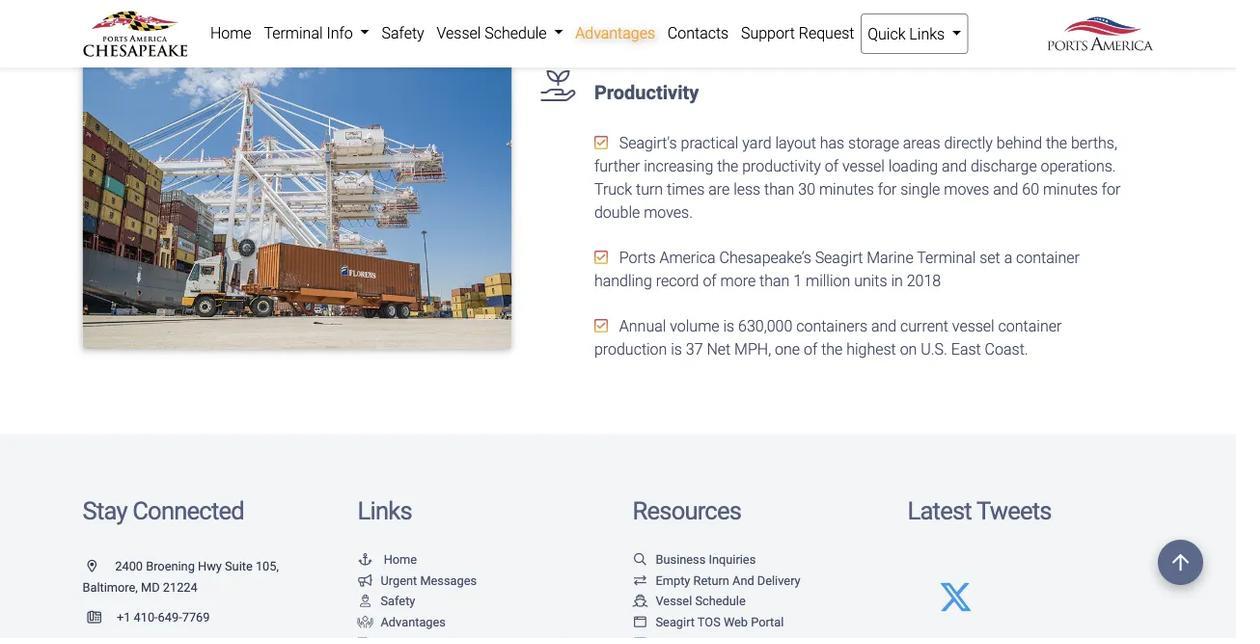 Task type: locate. For each thing, give the bounding box(es) containing it.
0 vertical spatial vessel schedule link
[[431, 14, 569, 52]]

0 vertical spatial home link
[[204, 14, 258, 52]]

0 horizontal spatial home link
[[204, 14, 258, 52]]

vessel down storage
[[843, 157, 885, 176]]

0 horizontal spatial terminal
[[264, 24, 323, 42]]

1 vertical spatial advantages link
[[358, 615, 446, 630]]

0 vertical spatial terminal
[[264, 24, 323, 42]]

630,000
[[738, 318, 793, 336]]

0 vertical spatial vessel
[[843, 157, 885, 176]]

1 vertical spatial is
[[671, 341, 682, 359]]

map marker alt image
[[87, 561, 112, 573]]

of right one
[[804, 341, 818, 359]]

moves
[[944, 181, 990, 199]]

terminal inside ports america chesapeake's seagirt marine terminal set a container handling record of more than 1 million units in 2018
[[917, 249, 976, 268]]

hwy
[[198, 560, 222, 574]]

home link left terminal info
[[204, 14, 258, 52]]

latest
[[908, 497, 972, 526]]

container inside annual volume is 630,000 containers and current vessel container production is 37 net mph, one of the highest on u.s. east coast.
[[999, 318, 1062, 336]]

further
[[594, 157, 640, 176]]

request
[[799, 24, 855, 42]]

0 horizontal spatial the
[[717, 157, 739, 176]]

layout
[[775, 134, 816, 153]]

2 horizontal spatial the
[[1046, 134, 1068, 153]]

is left 37
[[671, 341, 682, 359]]

1 vertical spatial than
[[760, 272, 790, 291]]

exchange image
[[633, 575, 648, 587]]

areas
[[903, 134, 941, 153]]

1 horizontal spatial seagirt
[[815, 249, 863, 268]]

0 horizontal spatial for
[[878, 181, 897, 199]]

and
[[942, 157, 967, 176], [993, 181, 1019, 199], [872, 318, 897, 336]]

1 vertical spatial of
[[703, 272, 717, 291]]

0 vertical spatial advantages
[[576, 24, 655, 42]]

container up coast.
[[999, 318, 1062, 336]]

649-
[[158, 611, 182, 626]]

1 horizontal spatial vessel schedule
[[656, 595, 746, 609]]

1 vertical spatial container
[[999, 318, 1062, 336]]

1 vertical spatial vessel schedule link
[[633, 595, 746, 609]]

seagirt inside ports america chesapeake's seagirt marine terminal set a container handling record of more than 1 million units in 2018
[[815, 249, 863, 268]]

of left the more at the top right of page
[[703, 272, 717, 291]]

latest tweets
[[908, 497, 1052, 526]]

stay connected
[[83, 497, 244, 526]]

than left 1
[[760, 272, 790, 291]]

set
[[980, 249, 1001, 268]]

seagirt
[[815, 249, 863, 268], [656, 615, 695, 630]]

0 horizontal spatial schedule
[[485, 24, 547, 42]]

of
[[825, 157, 839, 176], [703, 272, 717, 291], [804, 341, 818, 359]]

105,
[[256, 560, 279, 574]]

the up the are
[[717, 157, 739, 176]]

0 vertical spatial of
[[825, 157, 839, 176]]

of down has
[[825, 157, 839, 176]]

2400 broening hwy suite 105, baltimore, md 21224
[[83, 560, 279, 595]]

loading
[[889, 157, 938, 176]]

check square image up handling
[[594, 250, 608, 266]]

0 vertical spatial links
[[910, 25, 945, 43]]

1 vertical spatial seagirt
[[656, 615, 695, 630]]

go to top image
[[1158, 541, 1204, 586]]

delivery
[[758, 574, 801, 588]]

and up the highest
[[872, 318, 897, 336]]

1 horizontal spatial links
[[910, 25, 945, 43]]

record
[[656, 272, 699, 291]]

advantages link up productivity in the top of the page
[[569, 14, 662, 52]]

than down productivity
[[765, 181, 795, 199]]

the down containers
[[822, 341, 843, 359]]

ports america chesapeake's seagirt marine terminal set a container handling record of more than 1 million units in 2018
[[594, 249, 1080, 291]]

home up urgent
[[384, 553, 417, 567]]

vessel
[[437, 24, 481, 42], [656, 595, 692, 609]]

0 vertical spatial schedule
[[485, 24, 547, 42]]

2 for from the left
[[1102, 181, 1121, 199]]

0 horizontal spatial of
[[703, 272, 717, 291]]

1 horizontal spatial and
[[942, 157, 967, 176]]

1 vertical spatial safety link
[[358, 595, 415, 609]]

1 check square image from the top
[[594, 135, 608, 151]]

and down "discharge"
[[993, 181, 1019, 199]]

0 vertical spatial check square image
[[594, 135, 608, 151]]

0 horizontal spatial links
[[358, 497, 412, 526]]

safety link for the left advantages link
[[358, 595, 415, 609]]

0 vertical spatial than
[[765, 181, 795, 199]]

minutes
[[819, 181, 874, 199], [1043, 181, 1098, 199]]

0 vertical spatial safety link
[[376, 14, 431, 52]]

one
[[775, 341, 800, 359]]

home link
[[204, 14, 258, 52], [358, 553, 417, 567]]

2018
[[907, 272, 941, 291]]

0 horizontal spatial is
[[671, 341, 682, 359]]

links
[[910, 25, 945, 43], [358, 497, 412, 526]]

u.s.
[[921, 341, 948, 359]]

terminal left info
[[264, 24, 323, 42]]

1 vertical spatial schedule
[[695, 595, 746, 609]]

1 horizontal spatial minutes
[[1043, 181, 1098, 199]]

1 horizontal spatial of
[[804, 341, 818, 359]]

0 horizontal spatial and
[[872, 318, 897, 336]]

2 check square image from the top
[[594, 250, 608, 266]]

web
[[724, 615, 748, 630]]

for down operations.
[[1102, 181, 1121, 199]]

has
[[820, 134, 845, 153]]

0 horizontal spatial home
[[210, 24, 252, 42]]

1 vertical spatial vessel
[[656, 595, 692, 609]]

in
[[891, 272, 903, 291]]

less
[[734, 181, 761, 199]]

terminal up 2018 at right top
[[917, 249, 976, 268]]

anchor image
[[358, 554, 373, 566]]

0 horizontal spatial minutes
[[819, 181, 874, 199]]

coast.
[[985, 341, 1029, 359]]

of inside annual volume is 630,000 containers and current vessel container production is 37 net mph, one of the highest on u.s. east coast.
[[804, 341, 818, 359]]

1 vertical spatial home
[[384, 553, 417, 567]]

1 vertical spatial advantages
[[381, 615, 446, 630]]

than inside ports america chesapeake's seagirt marine terminal set a container handling record of more than 1 million units in 2018
[[760, 272, 790, 291]]

0 vertical spatial vessel schedule
[[437, 24, 551, 42]]

container right a
[[1016, 249, 1080, 268]]

container for annual volume is 630,000 containers and current vessel container production is 37 net mph, one of the highest on u.s. east coast.
[[999, 318, 1062, 336]]

ports
[[619, 249, 656, 268]]

1 vertical spatial the
[[717, 157, 739, 176]]

1 horizontal spatial home link
[[358, 553, 417, 567]]

safety down urgent
[[381, 595, 415, 609]]

1 horizontal spatial vessel schedule link
[[633, 595, 746, 609]]

60
[[1022, 181, 1040, 199]]

return
[[694, 574, 730, 588]]

2 vertical spatial of
[[804, 341, 818, 359]]

1 vertical spatial check square image
[[594, 250, 608, 266]]

browser image
[[633, 616, 648, 629]]

minutes right 30
[[819, 181, 874, 199]]

1
[[794, 272, 802, 291]]

0 horizontal spatial vessel
[[843, 157, 885, 176]]

links right quick
[[910, 25, 945, 43]]

1 vertical spatial safety
[[381, 595, 415, 609]]

is up the net
[[723, 318, 735, 336]]

1 vertical spatial terminal
[[917, 249, 976, 268]]

1 vertical spatial and
[[993, 181, 1019, 199]]

discharge
[[971, 157, 1037, 176]]

advantages link down urgent
[[358, 615, 446, 630]]

is
[[723, 318, 735, 336], [671, 341, 682, 359]]

for
[[878, 181, 897, 199], [1102, 181, 1121, 199]]

2 vertical spatial and
[[872, 318, 897, 336]]

1 horizontal spatial the
[[822, 341, 843, 359]]

east
[[952, 341, 981, 359]]

vessel inside seagirt's practical yard layout has storage areas directly behind the berths, further increasing the productivity of vessel loading and discharge                                 operations. truck turn times are less than 30 minutes for single moves and 60 minutes for double moves.
[[843, 157, 885, 176]]

contacts link
[[662, 14, 735, 52]]

vessel up east
[[952, 318, 995, 336]]

business inquiries
[[656, 553, 756, 567]]

seagirt tos web portal link
[[633, 615, 784, 630]]

0 horizontal spatial seagirt
[[656, 615, 695, 630]]

advantages down urgent messages "link"
[[381, 615, 446, 630]]

2400
[[115, 560, 143, 574]]

more
[[721, 272, 756, 291]]

home left terminal info
[[210, 24, 252, 42]]

container for ports america chesapeake's seagirt marine terminal set a container handling record of more than 1 million units in 2018
[[1016, 249, 1080, 268]]

highest
[[847, 341, 896, 359]]

2 horizontal spatial of
[[825, 157, 839, 176]]

productivity
[[594, 82, 699, 104]]

for left single
[[878, 181, 897, 199]]

turn
[[636, 181, 663, 199]]

quick
[[868, 25, 906, 43]]

urgent messages
[[381, 574, 477, 588]]

safety
[[382, 24, 424, 42], [381, 595, 415, 609]]

check square image up further
[[594, 135, 608, 151]]

urgent messages link
[[358, 574, 477, 588]]

home link up urgent
[[358, 553, 417, 567]]

of inside seagirt's practical yard layout has storage areas directly behind the berths, further increasing the productivity of vessel loading and discharge                                 operations. truck turn times are less than 30 minutes for single moves and 60 minutes for double moves.
[[825, 157, 839, 176]]

1 vertical spatial vessel
[[952, 318, 995, 336]]

21224
[[163, 581, 198, 595]]

the up operations.
[[1046, 134, 1068, 153]]

1 horizontal spatial advantages
[[576, 24, 655, 42]]

current
[[901, 318, 949, 336]]

container inside ports america chesapeake's seagirt marine terminal set a container handling record of more than 1 million units in 2018
[[1016, 249, 1080, 268]]

seagirt left tos
[[656, 615, 695, 630]]

0 vertical spatial home
[[210, 24, 252, 42]]

search image
[[633, 554, 648, 566]]

0 horizontal spatial vessel
[[437, 24, 481, 42]]

home
[[210, 24, 252, 42], [384, 553, 417, 567]]

advantages up productivity in the top of the page
[[576, 24, 655, 42]]

and up moves
[[942, 157, 967, 176]]

0 vertical spatial seagirt
[[815, 249, 863, 268]]

schedule
[[485, 24, 547, 42], [695, 595, 746, 609]]

containers
[[797, 318, 868, 336]]

check square image
[[594, 135, 608, 151], [594, 250, 608, 266]]

1 horizontal spatial vessel
[[656, 595, 692, 609]]

1 horizontal spatial schedule
[[695, 595, 746, 609]]

1 vertical spatial home link
[[358, 553, 417, 567]]

seagirt tos web portal
[[656, 615, 784, 630]]

volume
[[670, 318, 720, 336]]

minutes down operations.
[[1043, 181, 1098, 199]]

single
[[901, 181, 940, 199]]

links up anchor image
[[358, 497, 412, 526]]

md
[[141, 581, 160, 595]]

the
[[1046, 134, 1068, 153], [717, 157, 739, 176], [822, 341, 843, 359]]

1 horizontal spatial vessel
[[952, 318, 995, 336]]

double
[[594, 204, 640, 222]]

safety right info
[[382, 24, 424, 42]]

safety link down urgent
[[358, 595, 415, 609]]

safety link right info
[[376, 14, 431, 52]]

1 for from the left
[[878, 181, 897, 199]]

safety link
[[376, 14, 431, 52], [358, 595, 415, 609]]

units
[[854, 272, 888, 291]]

0 horizontal spatial vessel schedule link
[[431, 14, 569, 52]]

annual volume is 630,000 containers and current vessel container production is 37 net mph, one of the highest on u.s. east coast.
[[594, 318, 1062, 359]]

1 horizontal spatial advantages link
[[569, 14, 662, 52]]

hand receiving image
[[358, 616, 373, 629]]

1 horizontal spatial for
[[1102, 181, 1121, 199]]

and inside annual volume is 630,000 containers and current vessel container production is 37 net mph, one of the highest on u.s. east coast.
[[872, 318, 897, 336]]

1 horizontal spatial terminal
[[917, 249, 976, 268]]

advantages
[[576, 24, 655, 42], [381, 615, 446, 630]]

0 vertical spatial is
[[723, 318, 735, 336]]

seagirt up "million"
[[815, 249, 863, 268]]

vessel schedule link
[[431, 14, 569, 52], [633, 595, 746, 609]]

2 vertical spatial the
[[822, 341, 843, 359]]

storage
[[848, 134, 899, 153]]

of for layout
[[825, 157, 839, 176]]

0 vertical spatial container
[[1016, 249, 1080, 268]]



Task type: describe. For each thing, give the bounding box(es) containing it.
than inside seagirt's practical yard layout has storage areas directly behind the berths, further increasing the productivity of vessel loading and discharge                                 operations. truck turn times are less than 30 minutes for single moves and 60 minutes for double moves.
[[765, 181, 795, 199]]

empty return and delivery
[[656, 574, 801, 588]]

2 minutes from the left
[[1043, 181, 1098, 199]]

ship image
[[633, 596, 648, 608]]

handling
[[594, 272, 652, 291]]

directly
[[944, 134, 993, 153]]

check square image for seagirt's practical yard layout has storage areas directly behind the berths, further increasing the productivity of vessel loading and discharge                                 operations. truck turn times are less than 30 minutes for single moves and 60 minutes for double moves.
[[594, 135, 608, 151]]

suite
[[225, 560, 253, 574]]

home link for terminal info link
[[204, 14, 258, 52]]

0 vertical spatial vessel
[[437, 24, 481, 42]]

practical
[[681, 134, 739, 153]]

1 horizontal spatial home
[[384, 553, 417, 567]]

+1
[[117, 611, 131, 626]]

410-
[[134, 611, 158, 626]]

million
[[806, 272, 851, 291]]

connected
[[132, 497, 244, 526]]

are
[[709, 181, 730, 199]]

production
[[594, 341, 667, 359]]

1 horizontal spatial is
[[723, 318, 735, 336]]

of for 630,000
[[804, 341, 818, 359]]

contacts
[[668, 24, 729, 42]]

vessel inside annual volume is 630,000 containers and current vessel container production is 37 net mph, one of the highest on u.s. east coast.
[[952, 318, 995, 336]]

0 vertical spatial the
[[1046, 134, 1068, 153]]

2 horizontal spatial and
[[993, 181, 1019, 199]]

increasing
[[644, 157, 714, 176]]

america
[[660, 249, 716, 268]]

and
[[733, 574, 755, 588]]

marine
[[867, 249, 914, 268]]

0 horizontal spatial advantages link
[[358, 615, 446, 630]]

baltimore,
[[83, 581, 138, 595]]

resources
[[633, 497, 741, 526]]

0 vertical spatial safety
[[382, 24, 424, 42]]

phone office image
[[87, 612, 117, 624]]

empty return and delivery link
[[633, 574, 801, 588]]

bullhorn image
[[358, 575, 373, 587]]

the inside annual volume is 630,000 containers and current vessel container production is 37 net mph, one of the highest on u.s. east coast.
[[822, 341, 843, 359]]

check square image
[[594, 319, 608, 334]]

0 horizontal spatial advantages
[[381, 615, 446, 630]]

2400 broening hwy suite 105, baltimore, md 21224 link
[[83, 560, 279, 595]]

broening
[[146, 560, 195, 574]]

user hard hat image
[[358, 596, 373, 608]]

yard
[[743, 134, 772, 153]]

messages
[[420, 574, 477, 588]]

seagirt's practical yard layout has storage areas directly behind the berths, further increasing the productivity of vessel loading and discharge                                 operations. truck turn times are less than 30 minutes for single moves and 60 minutes for double moves.
[[594, 134, 1121, 222]]

+1 410-649-7769 link
[[83, 611, 210, 626]]

7769
[[182, 611, 210, 626]]

stay
[[83, 497, 127, 526]]

operations.
[[1041, 157, 1116, 176]]

0 vertical spatial and
[[942, 157, 967, 176]]

1 vertical spatial links
[[358, 497, 412, 526]]

safety link for vessel schedule link to the left
[[376, 14, 431, 52]]

a
[[1004, 249, 1013, 268]]

terminal info link
[[258, 14, 376, 52]]

support request link
[[735, 14, 861, 52]]

tweets
[[977, 497, 1052, 526]]

net
[[707, 341, 731, 359]]

terminal info
[[264, 24, 357, 42]]

30
[[798, 181, 816, 199]]

productivity
[[742, 157, 821, 176]]

inquiries
[[709, 553, 756, 567]]

home link for urgent messages "link"
[[358, 553, 417, 567]]

quick links link
[[861, 14, 969, 54]]

37
[[686, 341, 703, 359]]

1 vertical spatial vessel schedule
[[656, 595, 746, 609]]

business
[[656, 553, 706, 567]]

support
[[741, 24, 795, 42]]

info
[[327, 24, 353, 42]]

mph,
[[735, 341, 771, 359]]

times
[[667, 181, 705, 199]]

moves.
[[644, 204, 693, 222]]

+1 410-649-7769
[[117, 611, 210, 626]]

seagirt's
[[619, 134, 677, 153]]

quick links
[[868, 25, 949, 43]]

0 vertical spatial advantages link
[[569, 14, 662, 52]]

on
[[900, 341, 917, 359]]

truck
[[594, 181, 632, 199]]

of inside ports america chesapeake's seagirt marine terminal set a container handling record of more than 1 million units in 2018
[[703, 272, 717, 291]]

0 horizontal spatial vessel schedule
[[437, 24, 551, 42]]

check square image for ports america chesapeake's seagirt marine terminal set a container handling record of more than 1 million units in 2018
[[594, 250, 608, 266]]

annual
[[619, 318, 666, 336]]

1 minutes from the left
[[819, 181, 874, 199]]

portal
[[751, 615, 784, 630]]

chesapeake's
[[720, 249, 812, 268]]

productivity image
[[83, 62, 512, 349]]

berths,
[[1071, 134, 1118, 153]]

tos
[[698, 615, 721, 630]]



Task type: vqa. For each thing, say whether or not it's contained in the screenshot.
'handle' to the right
no



